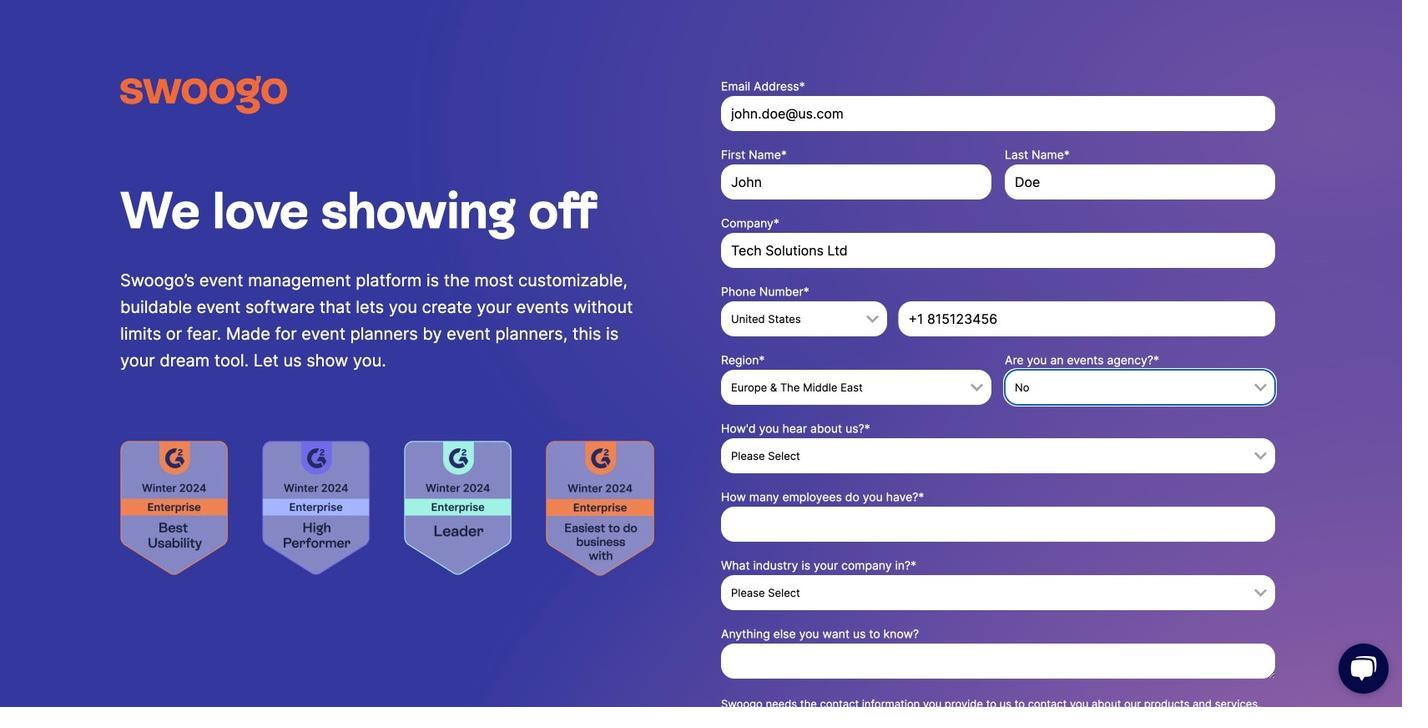 Task type: describe. For each thing, give the bounding box(es) containing it.
Company name text field
[[721, 233, 1276, 268]]

Work email address email field
[[721, 96, 1276, 131]]

swoogo g2 review: enterprise high performer image
[[262, 441, 371, 575]]

swoogo g2 review: enterprise leader image
[[404, 441, 513, 575]]

swoogo g2 review: enterprises say swoogo is easy to do business with image
[[546, 441, 655, 576]]



Task type: locate. For each thing, give the bounding box(es) containing it.
dialog
[[0, 0, 1403, 707]]

None telephone field
[[899, 301, 1276, 337]]

None text field
[[721, 164, 992, 200], [721, 644, 1276, 679], [721, 164, 992, 200], [721, 644, 1276, 679]]

chat widget region
[[1319, 627, 1403, 707]]

None number field
[[721, 507, 1276, 542]]

swoogo g2 review: enterprise best usability image
[[120, 441, 229, 575]]

None text field
[[1005, 164, 1276, 200]]



